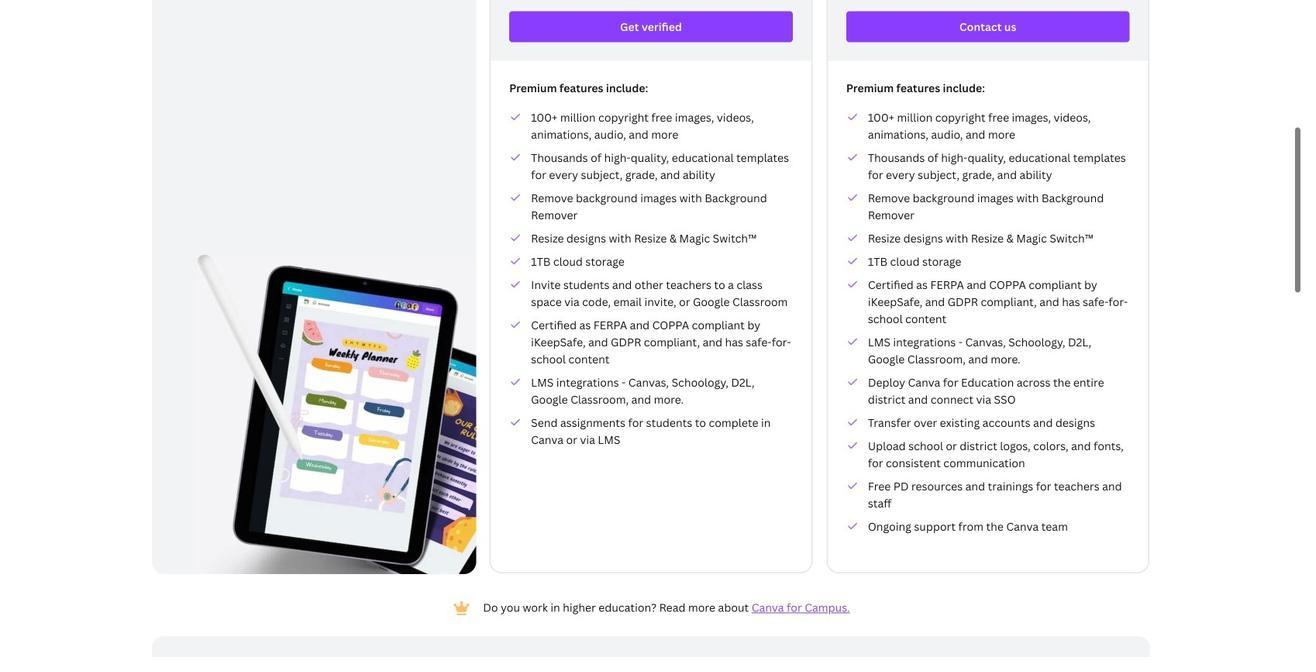 Task type: describe. For each thing, give the bounding box(es) containing it.
a tablet showing canva for education being used to design classroom materials image
[[197, 255, 625, 636]]



Task type: vqa. For each thing, say whether or not it's contained in the screenshot.
A TABLET SHOWING CANVA FOR EDUCATION BEING USED TO DESIGN CLASSROOM MATERIALS image
yes



